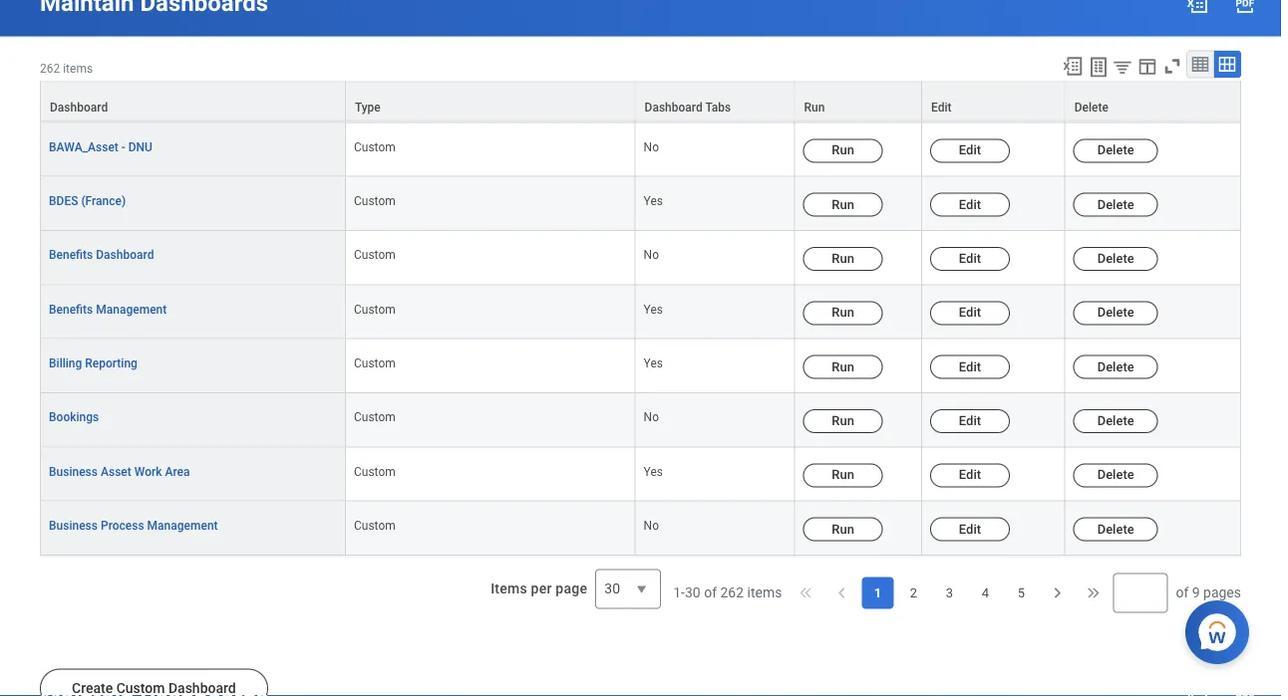 Task type: locate. For each thing, give the bounding box(es) containing it.
bookings link
[[49, 408, 99, 426]]

edit button
[[922, 83, 1064, 121]]

yes
[[644, 87, 663, 101], [644, 195, 663, 209], [644, 303, 663, 317], [644, 358, 663, 372], [644, 466, 663, 480]]

row containing dashboard
[[40, 82, 1241, 122]]

4 yes from the top
[[644, 358, 663, 372]]

page
[[556, 582, 587, 598]]

5 delete button from the top
[[1073, 357, 1158, 380]]

4 no from the top
[[644, 520, 659, 534]]

of 9 pages
[[1176, 586, 1241, 602]]

0 horizontal spatial of
[[704, 586, 717, 602]]

items up bank
[[63, 62, 93, 76]]

1 row from the top
[[40, 82, 1241, 122]]

export to excel image
[[1185, 0, 1209, 15]]

edit button
[[930, 86, 1010, 110], [930, 140, 1010, 164], [930, 194, 1010, 218], [930, 248, 1010, 272], [930, 302, 1010, 326], [930, 357, 1010, 380], [930, 411, 1010, 435], [930, 465, 1010, 489], [930, 519, 1010, 543]]

run button
[[803, 140, 883, 164], [803, 194, 883, 218], [803, 248, 883, 272], [803, 302, 883, 326], [803, 357, 883, 380], [803, 411, 883, 435], [803, 465, 883, 489], [803, 519, 883, 543]]

6 delete button from the top
[[1073, 411, 1158, 435]]

2 row from the top
[[40, 124, 1241, 178]]

run
[[804, 101, 825, 115], [832, 144, 854, 159], [832, 198, 854, 213], [832, 252, 854, 267], [832, 306, 854, 321], [832, 360, 854, 375], [832, 414, 854, 429], [832, 469, 854, 484], [832, 523, 854, 538]]

delete button
[[1073, 140, 1158, 164], [1073, 194, 1158, 218], [1073, 248, 1158, 272], [1073, 302, 1158, 326], [1073, 357, 1158, 380], [1073, 411, 1158, 435], [1073, 465, 1158, 489], [1073, 519, 1158, 543]]

management down area at the bottom left of the page
[[147, 520, 218, 534]]

3 custom from the top
[[354, 249, 396, 263]]

2 benefits from the top
[[49, 303, 93, 317]]

management up reporting on the left bottom of page
[[96, 303, 167, 317]]

3 yes from the top
[[644, 303, 663, 317]]

list inside pagination element
[[862, 578, 1037, 610]]

7 edit button from the top
[[930, 411, 1010, 435]]

yes for benefits management
[[644, 303, 663, 317]]

bawa_asset
[[49, 141, 118, 155]]

business
[[49, 466, 98, 480], [49, 520, 98, 534]]

chevron 2x right small image
[[1083, 584, 1103, 604]]

0 horizontal spatial cell
[[795, 70, 922, 124]]

no
[[644, 141, 659, 155], [644, 249, 659, 263], [644, 412, 659, 426], [644, 520, 659, 534]]

toolbar
[[1053, 51, 1241, 82]]

5 button
[[1005, 578, 1037, 610]]

yes inside edit row
[[644, 87, 663, 101]]

262 items
[[40, 62, 93, 76]]

1 horizontal spatial items
[[747, 586, 782, 602]]

1-30 of 262 items status
[[673, 584, 782, 604]]

1 benefits from the top
[[49, 249, 93, 263]]

pagination element
[[673, 558, 1241, 630]]

3
[[946, 587, 953, 602]]

2 no from the top
[[644, 249, 659, 263]]

1 custom from the top
[[354, 141, 396, 155]]

0 vertical spatial items
[[63, 62, 93, 76]]

yes for bdes (france)
[[644, 195, 663, 209]]

no for dashboard
[[644, 249, 659, 263]]

0 horizontal spatial 262
[[40, 62, 60, 76]]

benefits up billing
[[49, 303, 93, 317]]

dashboard up "benefits management" link
[[96, 249, 154, 263]]

1 business from the top
[[49, 466, 98, 480]]

benefits inside benefits dashboard link
[[49, 249, 93, 263]]

benefits dashboard link
[[49, 245, 154, 263]]

262 up bank
[[40, 62, 60, 76]]

delete inside popup button
[[1074, 101, 1109, 115]]

3 run button from the top
[[803, 248, 883, 272]]

Go to page number text field
[[1113, 574, 1168, 614]]

items left chevron 2x left small image
[[747, 586, 782, 602]]

dashboard button
[[41, 83, 345, 121]]

business inside business process management link
[[49, 520, 98, 534]]

dashboard
[[50, 101, 108, 115], [645, 101, 703, 115], [96, 249, 154, 263]]

table image
[[1190, 55, 1210, 75]]

1 vertical spatial management
[[147, 520, 218, 534]]

dashboard inside "popup button"
[[645, 101, 703, 115]]

business left the asset
[[49, 466, 98, 480]]

edit
[[959, 89, 981, 104], [931, 101, 952, 115], [959, 144, 981, 159], [959, 198, 981, 213], [959, 252, 981, 267], [959, 306, 981, 321], [959, 360, 981, 375], [959, 414, 981, 429], [959, 469, 981, 484], [959, 523, 981, 538]]

of right the 30 at the right
[[704, 586, 717, 602]]

1 of from the left
[[704, 586, 717, 602]]

benefits inside "benefits management" link
[[49, 303, 93, 317]]

management
[[96, 303, 167, 317], [147, 520, 218, 534]]

of inside status
[[704, 586, 717, 602]]

of
[[704, 586, 717, 602], [1176, 586, 1189, 602]]

1 delete button from the top
[[1073, 140, 1158, 164]]

262
[[40, 62, 60, 76], [720, 586, 744, 602]]

9
[[1192, 586, 1200, 602]]

dashboard for dashboard tabs
[[645, 101, 703, 115]]

0 vertical spatial management
[[96, 303, 167, 317]]

cell
[[795, 70, 922, 124], [1065, 70, 1241, 124]]

list
[[862, 578, 1037, 610]]

custom for (france)
[[354, 195, 396, 209]]

3 row from the top
[[40, 178, 1241, 232]]

dashboard down bank
[[50, 101, 108, 115]]

business for business asset work area
[[49, 466, 98, 480]]

bdes
[[49, 195, 78, 209]]

5 edit button from the top
[[930, 302, 1010, 326]]

2 business from the top
[[49, 520, 98, 534]]

benefits dashboard
[[49, 249, 154, 263]]

view printable version (pdf) image
[[1233, 0, 1257, 15]]

billing reporting
[[49, 358, 137, 372]]

business asset work area link
[[49, 462, 190, 480]]

workday
[[354, 87, 400, 101]]

benefits for benefits management
[[49, 303, 93, 317]]

chevron 2x left small image
[[796, 584, 816, 604]]

1 vertical spatial items
[[747, 586, 782, 602]]

0 vertical spatial 262
[[40, 62, 60, 76]]

items per page element
[[488, 558, 661, 622]]

dashboard left tabs
[[645, 101, 703, 115]]

custom for -
[[354, 141, 396, 155]]

9 edit button from the top
[[930, 519, 1010, 543]]

custom for process
[[354, 520, 396, 534]]

1 no from the top
[[644, 141, 659, 155]]

2 of from the left
[[1176, 586, 1189, 602]]

benefits management
[[49, 303, 167, 317]]

dashboard tabs button
[[636, 83, 794, 121]]

1 horizontal spatial of
[[1176, 586, 1189, 602]]

2 custom from the top
[[354, 195, 396, 209]]

select to filter grid data image
[[1112, 57, 1134, 78]]

dashboard inside popup button
[[50, 101, 108, 115]]

of left 9
[[1176, 586, 1189, 602]]

8 row from the top
[[40, 449, 1241, 503]]

no for -
[[644, 141, 659, 155]]

custom for asset
[[354, 466, 396, 480]]

items
[[63, 62, 93, 76], [747, 586, 782, 602]]

business inside business asset work area link
[[49, 466, 98, 480]]

6 row from the top
[[40, 341, 1241, 395]]

8 delete button from the top
[[1073, 519, 1158, 543]]

business asset work area
[[49, 466, 190, 480]]

process
[[101, 520, 144, 534]]

custom for management
[[354, 303, 396, 317]]

edit inside popup button
[[931, 101, 952, 115]]

1 horizontal spatial 262
[[720, 586, 744, 602]]

1-
[[673, 586, 685, 602]]

benefits
[[49, 249, 93, 263], [49, 303, 93, 317]]

7 custom from the top
[[354, 466, 396, 480]]

1 vertical spatial 262
[[720, 586, 744, 602]]

custom
[[354, 141, 396, 155], [354, 195, 396, 209], [354, 249, 396, 263], [354, 303, 396, 317], [354, 358, 396, 372], [354, 412, 396, 426], [354, 466, 396, 480], [354, 520, 396, 534]]

1 horizontal spatial cell
[[1065, 70, 1241, 124]]

export to excel image
[[1062, 56, 1084, 78]]

list containing 2
[[862, 578, 1037, 610]]

4 custom from the top
[[354, 303, 396, 317]]

262 inside status
[[720, 586, 744, 602]]

1 vertical spatial benefits
[[49, 303, 93, 317]]

1 yes from the top
[[644, 87, 663, 101]]

benefits down bdes
[[49, 249, 93, 263]]

8 custom from the top
[[354, 520, 396, 534]]

1 cell from the left
[[795, 70, 922, 124]]

business left process
[[49, 520, 98, 534]]

2 yes from the top
[[644, 195, 663, 209]]

5 custom from the top
[[354, 358, 396, 372]]

reporting
[[85, 358, 137, 372]]

items per page
[[491, 582, 587, 598]]

4 run button from the top
[[803, 302, 883, 326]]

7 delete button from the top
[[1073, 465, 1158, 489]]

per
[[531, 582, 552, 598]]

edit row
[[40, 70, 1241, 124]]

bawa_asset - dnu link
[[49, 137, 152, 155]]

delete for 5th delete button
[[1097, 360, 1134, 375]]

row
[[40, 82, 1241, 122], [40, 124, 1241, 178], [40, 178, 1241, 232], [40, 232, 1241, 286], [40, 286, 1241, 341], [40, 341, 1241, 395], [40, 395, 1241, 449], [40, 449, 1241, 503], [40, 503, 1241, 557]]

262 right the 30 at the right
[[720, 586, 744, 602]]

30
[[685, 586, 701, 602]]

run inside popup button
[[804, 101, 825, 115]]

1 vertical spatial business
[[49, 520, 98, 534]]

9 row from the top
[[40, 503, 1241, 557]]

bank
[[49, 87, 76, 101]]

billing
[[49, 358, 82, 372]]

7 row from the top
[[40, 395, 1241, 449]]

2 cell from the left
[[1065, 70, 1241, 124]]

delete
[[1074, 101, 1109, 115], [1097, 144, 1134, 159], [1097, 198, 1134, 213], [1097, 252, 1134, 267], [1097, 306, 1134, 321], [1097, 360, 1134, 375], [1097, 414, 1134, 429], [1097, 469, 1134, 484], [1097, 523, 1134, 538]]

5 yes from the top
[[644, 466, 663, 480]]

0 horizontal spatial items
[[63, 62, 93, 76]]

4 delete button from the top
[[1073, 302, 1158, 326]]

billing reporting link
[[49, 354, 137, 372]]

0 vertical spatial benefits
[[49, 249, 93, 263]]

-
[[121, 141, 125, 155]]

dnu
[[128, 141, 152, 155]]

0 vertical spatial business
[[49, 466, 98, 480]]



Task type: describe. For each thing, give the bounding box(es) containing it.
fullscreen image
[[1162, 56, 1183, 78]]

1 edit button from the top
[[930, 86, 1010, 110]]

no for process
[[644, 520, 659, 534]]

6 custom from the top
[[354, 412, 396, 426]]

2 button
[[898, 578, 930, 610]]

business process management
[[49, 520, 218, 534]]

delete for 2nd delete button from the bottom
[[1097, 469, 1134, 484]]

type
[[355, 101, 381, 115]]

4
[[982, 587, 989, 602]]

delete for first delete button
[[1097, 144, 1134, 159]]

run button
[[795, 83, 921, 121]]

workday delivered
[[354, 87, 452, 101]]

area
[[165, 466, 190, 480]]

5 row from the top
[[40, 286, 1241, 341]]

6 edit button from the top
[[930, 357, 1010, 380]]

3 button
[[934, 578, 966, 610]]

chevron right small image
[[1047, 584, 1067, 604]]

dashboard for dashboard
[[50, 101, 108, 115]]

statement
[[79, 87, 134, 101]]

7 run button from the top
[[803, 465, 883, 489]]

delete button
[[1065, 83, 1240, 121]]

8 run button from the top
[[803, 519, 883, 543]]

3 no from the top
[[644, 412, 659, 426]]

5 run button from the top
[[803, 357, 883, 380]]

5
[[1018, 587, 1025, 602]]

dashboard tabs
[[645, 101, 731, 115]]

bawa_asset - dnu
[[49, 141, 152, 155]]

delete for 4th delete button from the top of the page
[[1097, 306, 1134, 321]]

bank statement reconciliation
[[49, 87, 213, 101]]

export to worksheets image
[[1087, 56, 1111, 80]]

2
[[910, 587, 917, 602]]

bdes (france) link
[[49, 191, 126, 209]]

8 edit button from the top
[[930, 465, 1010, 489]]

asset
[[101, 466, 131, 480]]

bdes (france)
[[49, 195, 126, 209]]

2 run button from the top
[[803, 194, 883, 218]]

benefits for benefits dashboard
[[49, 249, 93, 263]]

2 edit button from the top
[[930, 140, 1010, 164]]

click to view/edit grid preferences image
[[1137, 56, 1159, 78]]

reconciliation
[[137, 87, 213, 101]]

work
[[134, 466, 162, 480]]

(france)
[[81, 195, 126, 209]]

yes for billing reporting
[[644, 358, 663, 372]]

delete for 3rd delete button from the top
[[1097, 252, 1134, 267]]

expand table image
[[1217, 55, 1237, 75]]

delete for sixth delete button
[[1097, 414, 1134, 429]]

bookings
[[49, 412, 99, 426]]

delete for 1st delete button from the bottom
[[1097, 523, 1134, 538]]

delete for delete popup button
[[1074, 101, 1109, 115]]

custom for dashboard
[[354, 249, 396, 263]]

custom for reporting
[[354, 358, 396, 372]]

4 edit button from the top
[[930, 248, 1010, 272]]

items
[[491, 582, 527, 598]]

3 edit button from the top
[[930, 194, 1010, 218]]

bank statement reconciliation element
[[49, 83, 213, 101]]

1 run button from the top
[[803, 140, 883, 164]]

3 delete button from the top
[[1073, 248, 1158, 272]]

2 delete button from the top
[[1073, 194, 1158, 218]]

items inside status
[[747, 586, 782, 602]]

business process management link
[[49, 516, 218, 534]]

tabs
[[705, 101, 731, 115]]

delete for second delete button
[[1097, 198, 1134, 213]]

4 row from the top
[[40, 232, 1241, 286]]

benefits management link
[[49, 299, 167, 317]]

4 button
[[970, 578, 1001, 610]]

business for business process management
[[49, 520, 98, 534]]

pages
[[1203, 586, 1241, 602]]

1-30 of 262 items
[[673, 586, 782, 602]]

6 run button from the top
[[803, 411, 883, 435]]

type button
[[346, 83, 635, 121]]

chevron left small image
[[832, 584, 852, 604]]

delivered
[[403, 87, 452, 101]]

yes for business asset work area
[[644, 466, 663, 480]]



Task type: vqa. For each thing, say whether or not it's contained in the screenshot.


